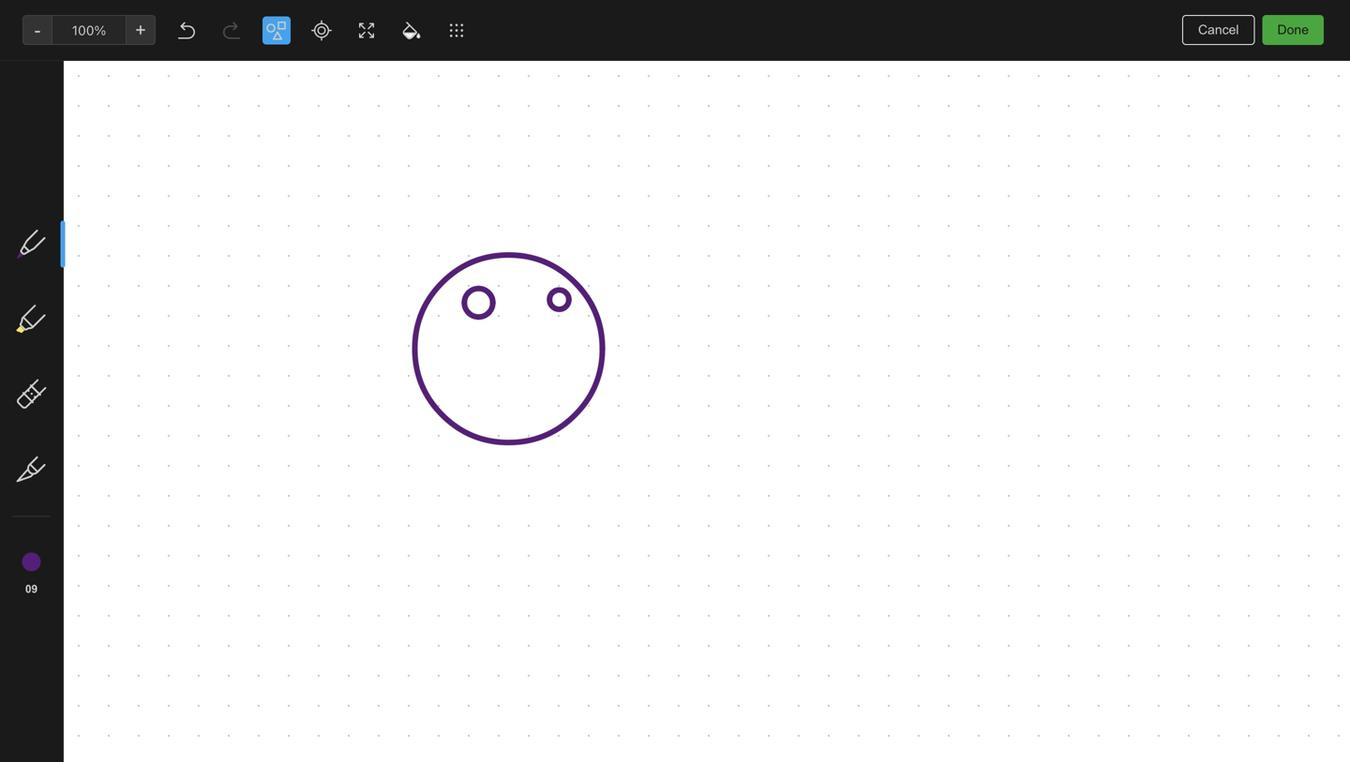 Task type: locate. For each thing, give the bounding box(es) containing it.
on up end
[[485, 192, 500, 207]]

check down laptop in the left top of the page
[[445, 158, 484, 173]]

0 horizontal spatial notes
[[41, 184, 77, 200]]

1 morning from the top
[[421, 120, 474, 136]]

expand notebooks image
[[5, 256, 20, 271]]

1 vertical spatial dec 5
[[421, 572, 453, 585]]

new button
[[11, 98, 214, 132]]

notes left (
[[41, 184, 77, 200]]

task
[[477, 120, 506, 136], [487, 158, 515, 173], [475, 406, 503, 421]]

- down start
[[540, 192, 546, 207]]

notes
[[265, 19, 317, 41], [41, 184, 77, 200]]

tags
[[42, 286, 71, 301]]

new
[[41, 107, 68, 123]]

notes
[[259, 59, 293, 74]]

1 vertical spatial on
[[485, 192, 500, 207]]

edited
[[627, 58, 665, 73]]

morning
[[421, 120, 474, 136], [421, 406, 471, 421]]

1 horizontal spatial notes
[[265, 19, 317, 41]]

start
[[515, 175, 545, 190]]

thumbnail image
[[240, 239, 395, 341], [406, 277, 562, 341], [240, 496, 395, 598]]

0 vertical spatial morning
[[421, 120, 474, 136]]

to
[[468, 368, 481, 384]]

sharks!
[[255, 368, 303, 384]]

notes for notes (
[[41, 184, 77, 200]]

2023
[[736, 58, 767, 73]]

share button
[[1237, 8, 1305, 38]]

notes up notes
[[265, 19, 317, 41]]

thumbnail image for things to do organize files - morning task
[[240, 496, 395, 598]]

Search text field
[[24, 54, 201, 88]]

dec 5
[[255, 422, 286, 435], [421, 572, 453, 585]]

1 vertical spatial notes
[[41, 184, 77, 200]]

home
[[41, 154, 77, 170]]

1 horizontal spatial 5
[[279, 422, 286, 435]]

trash
[[41, 357, 75, 372]]

on inside the morning task open laptop - sign in - check task - check emails - start work - go on lunch - meeting - end of day
[[485, 192, 500, 207]]

2 horizontal spatial dec
[[687, 58, 711, 73]]

changes
[[1250, 737, 1299, 751]]

only
[[1172, 15, 1198, 29]]

tree containing home
[[0, 147, 225, 659]]

- left go
[[454, 192, 460, 207]]

all
[[1233, 737, 1247, 751]]

0 horizontal spatial on
[[485, 192, 500, 207]]

morning up open
[[421, 120, 474, 136]]

1 vertical spatial morning
[[421, 406, 471, 421]]

on
[[668, 58, 683, 73], [485, 192, 500, 207]]

1 horizontal spatial on
[[668, 58, 683, 73]]

1 horizontal spatial dec
[[421, 572, 442, 585]]

2 vertical spatial task
[[475, 406, 503, 421]]

files
[[479, 389, 507, 404]]

of
[[510, 209, 523, 224]]

notebooks
[[42, 256, 108, 271]]

task up emails
[[487, 158, 515, 173]]

1 vertical spatial check
[[421, 175, 460, 190]]

task down files
[[475, 406, 503, 421]]

0 vertical spatial dec 5
[[255, 422, 286, 435]]

1 vertical spatial task
[[487, 158, 515, 173]]

0 vertical spatial 5
[[248, 59, 256, 74]]

flower button
[[240, 105, 395, 341]]

2 morning from the top
[[421, 406, 471, 421]]

flower
[[255, 120, 297, 136]]

2 vertical spatial 5
[[446, 572, 453, 585]]

1 vertical spatial dec
[[255, 422, 276, 435]]

0 horizontal spatial 5
[[248, 59, 256, 74]]

-
[[499, 141, 506, 157], [436, 158, 442, 173], [518, 158, 524, 173], [506, 175, 512, 190], [454, 192, 460, 207], [540, 192, 546, 207], [474, 209, 480, 224], [511, 389, 517, 404]]

0 vertical spatial dec
[[687, 58, 711, 73]]

add tag image
[[625, 732, 648, 755]]

check
[[445, 158, 484, 173], [421, 175, 460, 190]]

0 vertical spatial on
[[668, 58, 683, 73]]

0 horizontal spatial dec
[[255, 422, 276, 435]]

upgrade image
[[72, 684, 95, 706]]

morning down organize
[[421, 406, 471, 421]]

- right files
[[511, 389, 517, 404]]

check up the work
[[421, 175, 460, 190]]

- down sign
[[518, 158, 524, 173]]

tree
[[0, 147, 225, 659]]

None search field
[[24, 54, 201, 88]]

0 vertical spatial notes
[[265, 19, 317, 41]]

- down go
[[474, 209, 480, 224]]

- inside things to do organize files - morning task
[[511, 389, 517, 404]]

task up laptop in the left top of the page
[[477, 120, 506, 136]]

only you
[[1172, 15, 1222, 29]]

on right the edited
[[668, 58, 683, 73]]

0 vertical spatial check
[[445, 158, 484, 173]]

tasks
[[41, 214, 75, 230]]

dec
[[687, 58, 711, 73], [255, 422, 276, 435], [421, 572, 442, 585]]

5
[[248, 59, 256, 74], [279, 422, 286, 435], [446, 572, 453, 585]]



Task type: describe. For each thing, give the bounding box(es) containing it.
things
[[421, 368, 464, 384]]

(
[[82, 185, 87, 199]]

organize
[[421, 389, 476, 404]]

morning inside the morning task open laptop - sign in - check task - check emails - start work - go on lunch - meeting - end of day
[[421, 120, 474, 136]]

sign
[[509, 141, 536, 157]]

14,
[[715, 58, 732, 73]]

in
[[421, 158, 432, 173]]

note window element
[[0, 0, 1350, 762]]

2 vertical spatial dec
[[421, 572, 442, 585]]

tags button
[[0, 278, 224, 308]]

notes for notes
[[265, 19, 317, 41]]

share
[[1253, 15, 1289, 30]]

last
[[597, 58, 623, 73]]

go
[[464, 192, 481, 207]]

Note Editor text field
[[0, 0, 1350, 762]]

do
[[484, 368, 500, 384]]

meeting
[[421, 209, 471, 224]]

laptop
[[458, 141, 496, 157]]

me
[[117, 316, 135, 331]]

notes (
[[41, 184, 87, 200]]

day
[[421, 226, 443, 241]]

thumbnail image for morning task open laptop - sign in - check task - check emails - start work - go on lunch - meeting - end of day
[[240, 239, 395, 341]]

- right the in
[[436, 158, 442, 173]]

5 notes
[[248, 59, 293, 74]]

tasks button
[[0, 207, 224, 237]]

open
[[421, 141, 454, 157]]

add a reminder image
[[594, 732, 616, 755]]

yesterday
[[421, 261, 474, 274]]

work
[[421, 192, 451, 207]]

saved
[[1302, 737, 1335, 751]]

home link
[[0, 147, 225, 177]]

- left sign
[[499, 141, 506, 157]]

on inside note window element
[[668, 58, 683, 73]]

- up lunch
[[506, 175, 512, 190]]

shared with me link
[[0, 308, 224, 339]]

task inside things to do organize files - morning task
[[475, 406, 503, 421]]

1 vertical spatial 5
[[279, 422, 286, 435]]

you
[[1201, 15, 1222, 29]]

all changes saved
[[1233, 737, 1335, 751]]

last edited on dec 14, 2023
[[597, 58, 767, 73]]

lunch
[[503, 192, 536, 207]]

with
[[88, 316, 113, 331]]

emails
[[463, 175, 502, 190]]

0 horizontal spatial dec 5
[[255, 422, 286, 435]]

notebooks link
[[0, 248, 224, 278]]

morning inside things to do organize files - morning task
[[421, 406, 471, 421]]

2 horizontal spatial 5
[[446, 572, 453, 585]]

0 vertical spatial task
[[477, 120, 506, 136]]

shared
[[41, 316, 84, 331]]

morning task open laptop - sign in - check task - check emails - start work - go on lunch - meeting - end of day
[[421, 120, 546, 241]]

trash link
[[0, 350, 224, 380]]

settings image
[[191, 15, 214, 38]]

end
[[484, 209, 507, 224]]

dec inside note window element
[[687, 58, 711, 73]]

shared with me
[[41, 316, 135, 331]]

1 horizontal spatial dec 5
[[421, 572, 453, 585]]

things to do organize files - morning task
[[421, 368, 517, 421]]



Task type: vqa. For each thing, say whether or not it's contained in the screenshot.
the bottommost TASK
yes



